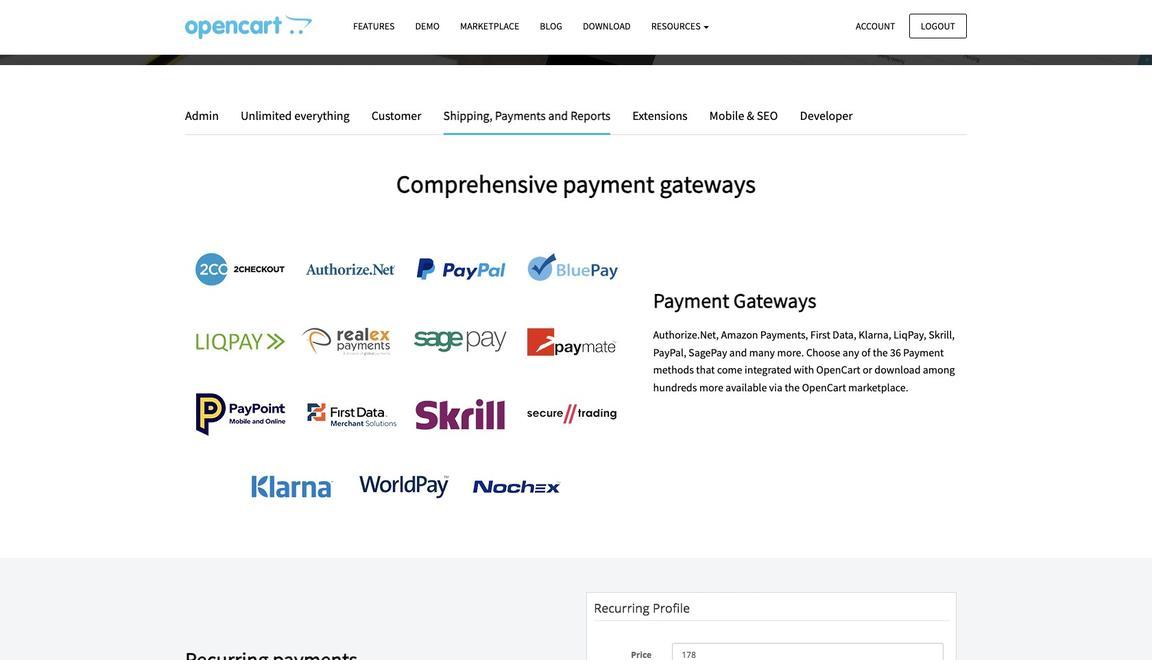 Task type: vqa. For each thing, say whether or not it's contained in the screenshot.
Authorize.Net, Amazon Payments, First Data, Klarna, LiqPay, Skrill, PayPal, SagePay and many more. Choose any of the 36 Payment methods that come integrated with OpenCart or download among hundreds more available via the OpenCart marketplace.
yes



Task type: describe. For each thing, give the bounding box(es) containing it.
payment gateways image
[[185, 233, 628, 524]]

liqpay,
[[894, 328, 927, 342]]

36
[[891, 345, 901, 359]]

and inside the authorize.net, amazon payments, first data, klarna, liqpay, skrill, paypal, sagepay and many more. choose any of the 36 payment methods that come integrated with opencart or download among hundreds more available via the opencart marketplace.
[[730, 345, 747, 359]]

marketplace.
[[849, 381, 909, 394]]

everything
[[294, 108, 350, 123]]

marketplace link
[[450, 14, 530, 39]]

0 vertical spatial the
[[873, 345, 888, 359]]

payments,
[[761, 328, 809, 342]]

first
[[811, 328, 831, 342]]

admin link
[[185, 106, 229, 126]]

developer link
[[790, 106, 853, 126]]

customer link
[[361, 106, 432, 126]]

authorize.net, amazon payments, first data, klarna, liqpay, skrill, paypal, sagepay and many more. choose any of the 36 payment methods that come integrated with opencart or download among hundreds more available via the opencart marketplace.
[[653, 328, 955, 394]]

account
[[856, 20, 896, 32]]

data,
[[833, 328, 857, 342]]

hundreds
[[653, 381, 697, 394]]

features link
[[343, 14, 405, 39]]

recurring payments image
[[587, 593, 957, 661]]

0 vertical spatial opencart
[[817, 363, 861, 377]]

payments
[[495, 108, 546, 123]]

gateways
[[734, 287, 817, 314]]

admin
[[185, 108, 219, 123]]

logout
[[921, 20, 956, 32]]

payment inside the authorize.net, amazon payments, first data, klarna, liqpay, skrill, paypal, sagepay and many more. choose any of the 36 payment methods that come integrated with opencart or download among hundreds more available via the opencart marketplace.
[[904, 345, 944, 359]]

seo
[[757, 108, 778, 123]]

authorize.net,
[[653, 328, 719, 342]]

choose
[[807, 345, 841, 359]]

available
[[726, 381, 767, 394]]

unlimited
[[241, 108, 292, 123]]

1 vertical spatial opencart
[[802, 381, 846, 394]]

come
[[717, 363, 743, 377]]

klarna,
[[859, 328, 892, 342]]

shipping, payments and reports
[[444, 108, 611, 123]]

of
[[862, 345, 871, 359]]

more
[[700, 381, 724, 394]]

1 vertical spatial the
[[785, 381, 800, 394]]

blog
[[540, 20, 563, 32]]

more.
[[777, 345, 804, 359]]

among
[[923, 363, 955, 377]]

shipping,
[[444, 108, 493, 123]]

download
[[875, 363, 921, 377]]

resources
[[652, 20, 703, 32]]

integrated
[[745, 363, 792, 377]]



Task type: locate. For each thing, give the bounding box(es) containing it.
extensions link
[[623, 106, 698, 126]]

extensions
[[633, 108, 688, 123]]

0 vertical spatial and
[[548, 108, 568, 123]]

opencart down with
[[802, 381, 846, 394]]

unlimited everything
[[241, 108, 350, 123]]

payment
[[653, 287, 730, 314], [904, 345, 944, 359]]

opencart
[[817, 363, 861, 377], [802, 381, 846, 394]]

mobile & seo
[[710, 108, 778, 123]]

0 horizontal spatial payment
[[653, 287, 730, 314]]

1 horizontal spatial and
[[730, 345, 747, 359]]

reports
[[571, 108, 611, 123]]

logout link
[[910, 13, 967, 38]]

marketplace
[[460, 20, 520, 32]]

paypal,
[[653, 345, 687, 359]]

or
[[863, 363, 873, 377]]

1 horizontal spatial the
[[873, 345, 888, 359]]

and down "amazon"
[[730, 345, 747, 359]]

the right of
[[873, 345, 888, 359]]

customer
[[372, 108, 422, 123]]

0 horizontal spatial and
[[548, 108, 568, 123]]

shipping, payments and reports link
[[433, 106, 621, 135]]

opencart down any
[[817, 363, 861, 377]]

developer
[[800, 108, 853, 123]]

blog link
[[530, 14, 573, 39]]

comprehensive payment gateways
[[396, 169, 756, 200]]

skrill,
[[929, 328, 955, 342]]

mobile & seo link
[[700, 106, 789, 126]]

payment
[[563, 169, 655, 200]]

&
[[747, 108, 755, 123]]

1 vertical spatial and
[[730, 345, 747, 359]]

gateways
[[660, 169, 756, 200]]

and
[[548, 108, 568, 123], [730, 345, 747, 359]]

mobile
[[710, 108, 745, 123]]

opencart - features image
[[185, 14, 312, 39]]

that
[[696, 363, 715, 377]]

and left reports
[[548, 108, 568, 123]]

any
[[843, 345, 860, 359]]

the right via
[[785, 381, 800, 394]]

payment gateways
[[653, 287, 817, 314]]

download
[[583, 20, 631, 32]]

comprehensive
[[396, 169, 558, 200]]

1 vertical spatial payment
[[904, 345, 944, 359]]

and inside the shipping, payments and reports link
[[548, 108, 568, 123]]

payment down liqpay, at the right
[[904, 345, 944, 359]]

sagepay
[[689, 345, 728, 359]]

resources link
[[641, 14, 720, 39]]

unlimited everything link
[[231, 106, 360, 126]]

demo
[[415, 20, 440, 32]]

payment up "authorize.net,"
[[653, 287, 730, 314]]

methods
[[653, 363, 694, 377]]

demo link
[[405, 14, 450, 39]]

0 horizontal spatial the
[[785, 381, 800, 394]]

account link
[[845, 13, 907, 38]]

amazon
[[721, 328, 759, 342]]

many
[[750, 345, 775, 359]]

1 horizontal spatial payment
[[904, 345, 944, 359]]

download link
[[573, 14, 641, 39]]

with
[[794, 363, 814, 377]]

the
[[873, 345, 888, 359], [785, 381, 800, 394]]

via
[[769, 381, 783, 394]]

0 vertical spatial payment
[[653, 287, 730, 314]]

features
[[353, 20, 395, 32]]



